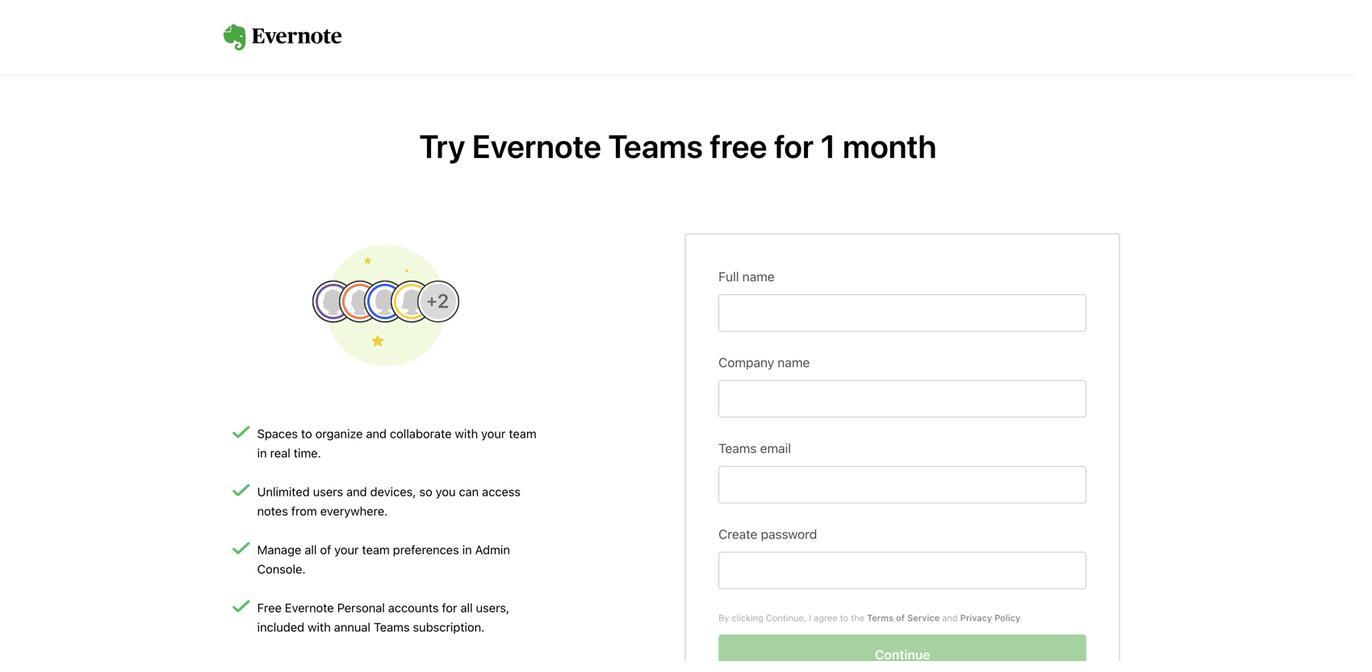 Task type: vqa. For each thing, say whether or not it's contained in the screenshot.
useful
no



Task type: locate. For each thing, give the bounding box(es) containing it.
team
[[509, 427, 537, 441], [362, 543, 390, 557]]

0 horizontal spatial with
[[308, 621, 331, 635]]

in left admin
[[462, 543, 472, 557]]

0 horizontal spatial name
[[742, 269, 775, 285]]

of right manage
[[320, 543, 331, 557]]

1 vertical spatial all
[[461, 601, 473, 616]]

1 vertical spatial with
[[308, 621, 331, 635]]

name right the full
[[742, 269, 775, 285]]

and right organize
[[366, 427, 387, 441]]

1 horizontal spatial with
[[455, 427, 478, 441]]

teams email
[[719, 441, 791, 457]]

2 vertical spatial and
[[942, 614, 958, 624]]

your
[[481, 427, 506, 441], [334, 543, 359, 557]]

to
[[301, 427, 312, 441], [840, 614, 849, 624]]

your up access
[[481, 427, 506, 441]]

for inside the free evernote personal accounts for all users, included with annual teams subscription.
[[442, 601, 457, 616]]

for up subscription.
[[442, 601, 457, 616]]

month
[[843, 127, 937, 165]]

0 vertical spatial your
[[481, 427, 506, 441]]

name right company
[[778, 355, 810, 371]]

and
[[366, 427, 387, 441], [346, 485, 367, 499], [942, 614, 958, 624]]

1 horizontal spatial of
[[896, 614, 905, 624]]

1 vertical spatial your
[[334, 543, 359, 557]]

i
[[809, 614, 811, 624]]

0 vertical spatial team
[[509, 427, 537, 441]]

and left privacy
[[942, 614, 958, 624]]

evernote image
[[218, 24, 347, 51]]

0 horizontal spatial teams
[[374, 621, 410, 635]]

0 vertical spatial all
[[305, 543, 317, 557]]

evernote
[[472, 127, 602, 165], [285, 601, 334, 616]]

0 horizontal spatial evernote
[[285, 601, 334, 616]]

personal
[[337, 601, 385, 616]]

0 horizontal spatial your
[[334, 543, 359, 557]]

1 vertical spatial name
[[778, 355, 810, 371]]

2 horizontal spatial teams
[[719, 441, 757, 457]]

in left real
[[257, 446, 267, 461]]

0 vertical spatial teams
[[608, 127, 703, 165]]

company
[[719, 355, 774, 371]]

name
[[742, 269, 775, 285], [778, 355, 810, 371]]

for left 1
[[774, 127, 814, 165]]

1 vertical spatial in
[[462, 543, 472, 557]]

0 vertical spatial to
[[301, 427, 312, 441]]

with
[[455, 427, 478, 441], [308, 621, 331, 635]]

0 vertical spatial for
[[774, 127, 814, 165]]

team inside manage all of your team preferences in admin console.
[[362, 543, 390, 557]]

service
[[907, 614, 940, 624]]

privacy policy link
[[960, 614, 1021, 624]]

all inside manage all of your team preferences in admin console.
[[305, 543, 317, 557]]

with inside the free evernote personal accounts for all users, included with annual teams subscription.
[[308, 621, 331, 635]]

all
[[305, 543, 317, 557], [461, 601, 473, 616]]

spaces to organize and collaborate with your team in real time.
[[257, 427, 537, 461]]

1 horizontal spatial in
[[462, 543, 472, 557]]

0 horizontal spatial to
[[301, 427, 312, 441]]

1 vertical spatial to
[[840, 614, 849, 624]]

0 horizontal spatial in
[[257, 446, 267, 461]]

to up time.
[[301, 427, 312, 441]]

all right manage
[[305, 543, 317, 557]]

0 vertical spatial and
[[366, 427, 387, 441]]

0 horizontal spatial of
[[320, 543, 331, 557]]

full
[[719, 269, 739, 285]]

free
[[257, 601, 282, 616]]

admin
[[475, 543, 510, 557]]

evernote inside the free evernote personal accounts for all users, included with annual teams subscription.
[[285, 601, 334, 616]]

with left the annual
[[308, 621, 331, 635]]

and up everywhere.
[[346, 485, 367, 499]]

all left users,
[[461, 601, 473, 616]]

policy
[[995, 614, 1021, 624]]

0 vertical spatial name
[[742, 269, 775, 285]]

1 horizontal spatial team
[[509, 427, 537, 441]]

1 horizontal spatial to
[[840, 614, 849, 624]]

for
[[774, 127, 814, 165], [442, 601, 457, 616]]

0 vertical spatial with
[[455, 427, 478, 441]]

company name
[[719, 355, 810, 371]]

create password
[[719, 527, 817, 542]]

with right collaborate on the left bottom of page
[[455, 427, 478, 441]]

0 horizontal spatial for
[[442, 601, 457, 616]]

with inside spaces to organize and collaborate with your team in real time.
[[455, 427, 478, 441]]

1 vertical spatial of
[[896, 614, 905, 624]]

unlimited users and devices, so you can access notes from everywhere.
[[257, 485, 521, 519]]

team inside spaces to organize and collaborate with your team in real time.
[[509, 427, 537, 441]]

team down everywhere.
[[362, 543, 390, 557]]

0 horizontal spatial team
[[362, 543, 390, 557]]

console.
[[257, 563, 306, 577]]

by
[[719, 614, 729, 624]]

teams
[[608, 127, 703, 165], [719, 441, 757, 457], [374, 621, 410, 635]]

0 horizontal spatial all
[[305, 543, 317, 557]]

terms
[[867, 614, 894, 624]]

your down everywhere.
[[334, 543, 359, 557]]

1 vertical spatial for
[[442, 601, 457, 616]]

1 horizontal spatial evernote
[[472, 127, 602, 165]]

1 horizontal spatial name
[[778, 355, 810, 371]]

of right terms
[[896, 614, 905, 624]]

0 vertical spatial evernote
[[472, 127, 602, 165]]

1 horizontal spatial your
[[481, 427, 506, 441]]

1 vertical spatial teams
[[719, 441, 757, 457]]

0 vertical spatial of
[[320, 543, 331, 557]]

of
[[320, 543, 331, 557], [896, 614, 905, 624]]

manage all of your team preferences in admin console.
[[257, 543, 510, 577]]

for for accounts
[[442, 601, 457, 616]]

0 vertical spatial in
[[257, 446, 267, 461]]

everywhere.
[[320, 505, 388, 519]]

team up access
[[509, 427, 537, 441]]

2 vertical spatial teams
[[374, 621, 410, 635]]

1 vertical spatial evernote
[[285, 601, 334, 616]]

for for free
[[774, 127, 814, 165]]

1 vertical spatial and
[[346, 485, 367, 499]]

to left the
[[840, 614, 849, 624]]

in
[[257, 446, 267, 461], [462, 543, 472, 557]]

1 horizontal spatial for
[[774, 127, 814, 165]]

1 horizontal spatial all
[[461, 601, 473, 616]]

name for full name
[[742, 269, 775, 285]]

1 vertical spatial team
[[362, 543, 390, 557]]

notes
[[257, 505, 288, 519]]



Task type: describe. For each thing, give the bounding box(es) containing it.
organize
[[315, 427, 363, 441]]

annual
[[334, 621, 371, 635]]

and inside unlimited users and devices, so you can access notes from everywhere.
[[346, 485, 367, 499]]

your inside manage all of your team preferences in admin console.
[[334, 543, 359, 557]]

in inside manage all of your team preferences in admin console.
[[462, 543, 472, 557]]

manage
[[257, 543, 301, 557]]

by clicking continue, i agree to the terms of service and privacy policy .
[[719, 614, 1023, 624]]

collaborate
[[390, 427, 452, 441]]

of inside manage all of your team preferences in admin console.
[[320, 543, 331, 557]]

evernote for personal
[[285, 601, 334, 616]]

try
[[419, 127, 465, 165]]

unlimited
[[257, 485, 310, 499]]

continue,
[[766, 614, 807, 624]]

spaces
[[257, 427, 298, 441]]

full name
[[719, 269, 775, 285]]

devices,
[[370, 485, 416, 499]]

users
[[313, 485, 343, 499]]

1 horizontal spatial teams
[[608, 127, 703, 165]]

subscription.
[[413, 621, 485, 635]]

preferences
[[393, 543, 459, 557]]

accounts
[[388, 601, 439, 616]]

free
[[710, 127, 767, 165]]

create
[[719, 527, 758, 542]]

name for company name
[[778, 355, 810, 371]]

can
[[459, 485, 479, 499]]

evernote for teams
[[472, 127, 602, 165]]

included
[[257, 621, 304, 635]]

from
[[291, 505, 317, 519]]

the
[[851, 614, 865, 624]]

your inside spaces to organize and collaborate with your team in real time.
[[481, 427, 506, 441]]

access
[[482, 485, 521, 499]]

privacy
[[960, 614, 992, 624]]

.
[[1021, 614, 1023, 624]]

email
[[760, 441, 791, 457]]

real
[[270, 446, 290, 461]]

agree
[[814, 614, 838, 624]]

to inside spaces to organize and collaborate with your team in real time.
[[301, 427, 312, 441]]

password
[[761, 527, 817, 542]]

you
[[436, 485, 456, 499]]

try evernote teams free for 1 month
[[419, 127, 937, 165]]

in inside spaces to organize and collaborate with your team in real time.
[[257, 446, 267, 461]]

users,
[[476, 601, 510, 616]]

all inside the free evernote personal accounts for all users, included with annual teams subscription.
[[461, 601, 473, 616]]

so
[[419, 485, 432, 499]]

free evernote personal accounts for all users, included with annual teams subscription.
[[257, 601, 510, 635]]

terms of service link
[[867, 614, 940, 624]]

1
[[821, 127, 836, 165]]

and inside spaces to organize and collaborate with your team in real time.
[[366, 427, 387, 441]]

time.
[[294, 446, 321, 461]]

teams inside the free evernote personal accounts for all users, included with annual teams subscription.
[[374, 621, 410, 635]]

clicking
[[732, 614, 764, 624]]



